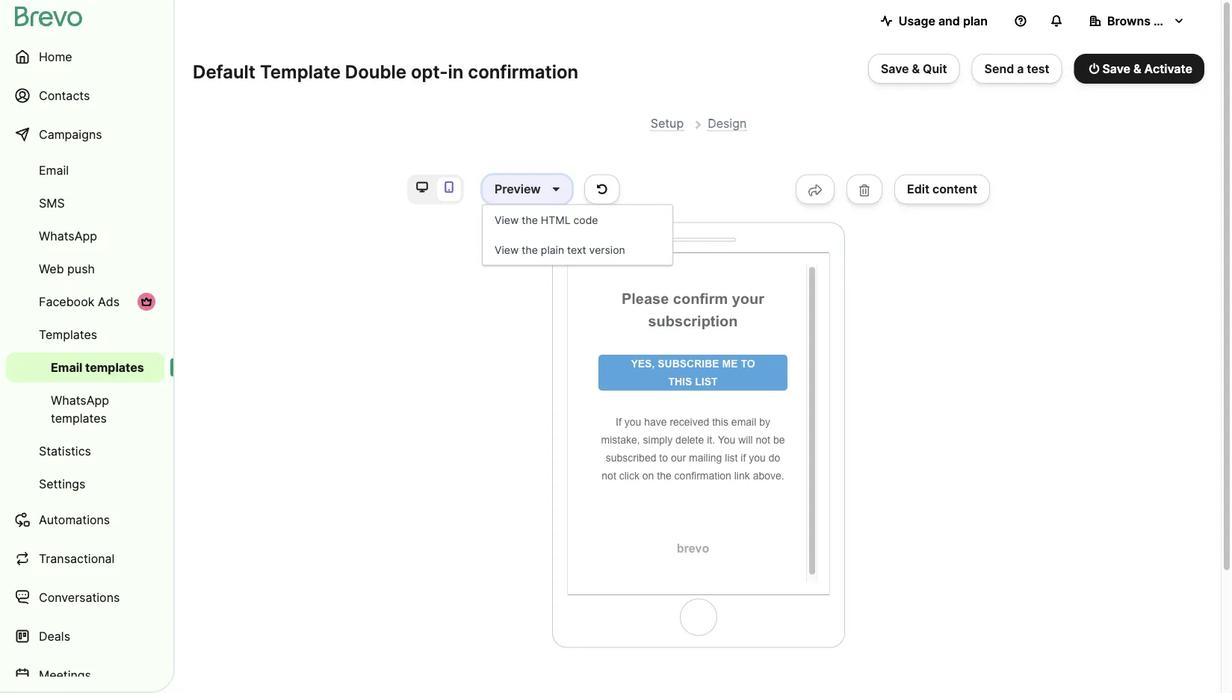 Task type: locate. For each thing, give the bounding box(es) containing it.
the
[[522, 214, 538, 226], [522, 244, 538, 256]]

whatsapp for whatsapp
[[39, 229, 97, 243]]

settings link
[[6, 469, 164, 499]]

& for activate
[[1133, 61, 1141, 76]]

& for quit
[[912, 61, 920, 76]]

view down preview
[[495, 214, 519, 226]]

double
[[345, 61, 406, 83]]

save
[[881, 61, 909, 76], [1102, 61, 1130, 76]]

1 view from the top
[[495, 214, 519, 226]]

view left plain
[[495, 244, 519, 256]]

usage and plan button
[[869, 6, 1000, 36]]

templates up statistics link
[[51, 411, 107, 425]]

& left activate
[[1133, 61, 1141, 76]]

save & quit
[[881, 61, 947, 76]]

1 vertical spatial whatsapp
[[51, 393, 109, 408]]

templates inside whatsapp templates
[[51, 411, 107, 425]]

the left "html"
[[522, 214, 538, 226]]

1 the from the top
[[522, 214, 538, 226]]

web push
[[39, 261, 95, 276]]

edit content button
[[894, 175, 990, 204]]

the inside view the html code link
[[522, 214, 538, 226]]

& left "quit"
[[912, 61, 920, 76]]

email
[[39, 163, 69, 177], [51, 360, 82, 375]]

view
[[495, 214, 519, 226], [495, 244, 519, 256]]

0 horizontal spatial &
[[912, 61, 920, 76]]

1 vertical spatial templates
[[51, 411, 107, 425]]

templates down templates link
[[85, 360, 144, 375]]

enterprise
[[1153, 13, 1213, 28]]

power off image
[[1089, 63, 1099, 75]]

deals link
[[6, 619, 164, 654]]

2 the from the top
[[522, 244, 538, 256]]

content
[[932, 182, 977, 197]]

view the html code
[[495, 214, 598, 226]]

templates
[[85, 360, 144, 375], [51, 411, 107, 425]]

1 horizontal spatial save
[[1102, 61, 1130, 76]]

left___rvooi image
[[140, 296, 152, 308]]

whatsapp up the web push
[[39, 229, 97, 243]]

0 vertical spatial email
[[39, 163, 69, 177]]

whatsapp down email templates link
[[51, 393, 109, 408]]

opt-
[[411, 61, 448, 83]]

email templates
[[51, 360, 144, 375]]

2 & from the left
[[1133, 61, 1141, 76]]

0 vertical spatial whatsapp
[[39, 229, 97, 243]]

2 save from the left
[[1102, 61, 1130, 76]]

1 vertical spatial email
[[51, 360, 82, 375]]

plain
[[541, 244, 564, 256]]

setup link
[[651, 116, 684, 131]]

campaigns link
[[6, 117, 164, 152]]

the left plain
[[522, 244, 538, 256]]

transactional link
[[6, 541, 164, 577]]

web
[[39, 261, 64, 276]]

whatsapp for whatsapp templates
[[51, 393, 109, 408]]

preview button
[[482, 175, 572, 204]]

code
[[573, 214, 598, 226]]

save right power off image
[[1102, 61, 1130, 76]]

0 horizontal spatial save
[[881, 61, 909, 76]]

in
[[448, 61, 463, 83]]

web push link
[[6, 254, 164, 284]]

conversations link
[[6, 580, 164, 616]]

email down templates
[[51, 360, 82, 375]]

whatsapp link
[[6, 221, 164, 251]]

setup
[[651, 116, 684, 130]]

text
[[567, 244, 586, 256]]

&
[[912, 61, 920, 76], [1133, 61, 1141, 76]]

whatsapp templates link
[[6, 386, 164, 433]]

1 vertical spatial view
[[495, 244, 519, 256]]

1 save from the left
[[881, 61, 909, 76]]

1 vertical spatial the
[[522, 244, 538, 256]]

0 vertical spatial view
[[495, 214, 519, 226]]

email templates link
[[6, 353, 164, 383]]

usage
[[899, 13, 935, 28]]

email up the sms
[[39, 163, 69, 177]]

save left "quit"
[[881, 61, 909, 76]]

facebook ads
[[39, 294, 120, 309]]

view for view the html code
[[495, 214, 519, 226]]

0 vertical spatial templates
[[85, 360, 144, 375]]

1 horizontal spatial &
[[1133, 61, 1141, 76]]

email for email templates
[[51, 360, 82, 375]]

0 vertical spatial the
[[522, 214, 538, 226]]

view the plain text version
[[495, 244, 625, 256]]

the for html
[[522, 214, 538, 226]]

the inside view the plain text version link
[[522, 244, 538, 256]]

edit
[[907, 182, 929, 197]]

2 view from the top
[[495, 244, 519, 256]]

view for view the plain text version
[[495, 244, 519, 256]]

1 & from the left
[[912, 61, 920, 76]]

templates for email templates
[[85, 360, 144, 375]]

save for save & activate
[[1102, 61, 1130, 76]]

send a test
[[984, 61, 1050, 76]]

conversations
[[39, 590, 120, 605]]

whatsapp
[[39, 229, 97, 243], [51, 393, 109, 408]]

save & activate
[[1102, 61, 1192, 76]]



Task type: vqa. For each thing, say whether or not it's contained in the screenshot.
Setup Link
yes



Task type: describe. For each thing, give the bounding box(es) containing it.
default template double opt-in confirmation
[[193, 61, 578, 83]]

save for save & quit
[[881, 61, 909, 76]]

automations link
[[6, 502, 164, 538]]

caret down image
[[553, 183, 560, 195]]

browns enterprise button
[[1077, 6, 1213, 36]]

facebook ads link
[[6, 287, 164, 317]]

statistics
[[39, 444, 91, 458]]

sms
[[39, 196, 65, 210]]

design
[[708, 116, 747, 130]]

home
[[39, 49, 72, 64]]

template
[[260, 61, 341, 83]]

edit content
[[907, 182, 977, 197]]

send
[[984, 61, 1014, 76]]

email link
[[6, 155, 164, 185]]

campaigns
[[39, 127, 102, 142]]

templates link
[[6, 320, 164, 350]]

email for email
[[39, 163, 69, 177]]

usage and plan
[[899, 13, 988, 28]]

and
[[938, 13, 960, 28]]

activate
[[1144, 61, 1192, 76]]

settings
[[39, 477, 86, 491]]

statistics link
[[6, 436, 164, 466]]

transactional
[[39, 551, 115, 566]]

home link
[[6, 39, 164, 75]]

view the html code link
[[483, 205, 672, 235]]

the for plain
[[522, 244, 538, 256]]

browns enterprise
[[1107, 13, 1213, 28]]

templates
[[39, 327, 97, 342]]

sms link
[[6, 188, 164, 218]]

design link
[[708, 116, 747, 131]]

ads
[[98, 294, 120, 309]]

meetings link
[[6, 657, 164, 693]]

preview
[[495, 182, 541, 197]]

send a test button
[[972, 54, 1062, 84]]

contacts
[[39, 88, 90, 103]]

templates for whatsapp templates
[[51, 411, 107, 425]]

push
[[67, 261, 95, 276]]

rotate left image
[[597, 183, 607, 195]]

plan
[[963, 13, 988, 28]]

a
[[1017, 61, 1024, 76]]

quit
[[923, 61, 947, 76]]

automations
[[39, 513, 110, 527]]

view the plain text version link
[[483, 235, 672, 265]]

browns
[[1107, 13, 1151, 28]]

test
[[1027, 61, 1050, 76]]

html
[[541, 214, 570, 226]]

contacts link
[[6, 78, 164, 114]]

version
[[589, 244, 625, 256]]

confirmation
[[468, 61, 578, 83]]

save & activate button
[[1074, 54, 1204, 84]]

deals
[[39, 629, 70, 644]]

facebook
[[39, 294, 94, 309]]

default
[[193, 61, 256, 83]]

whatsapp templates
[[51, 393, 109, 425]]

save & quit button
[[868, 54, 960, 84]]

meetings
[[39, 668, 91, 683]]



